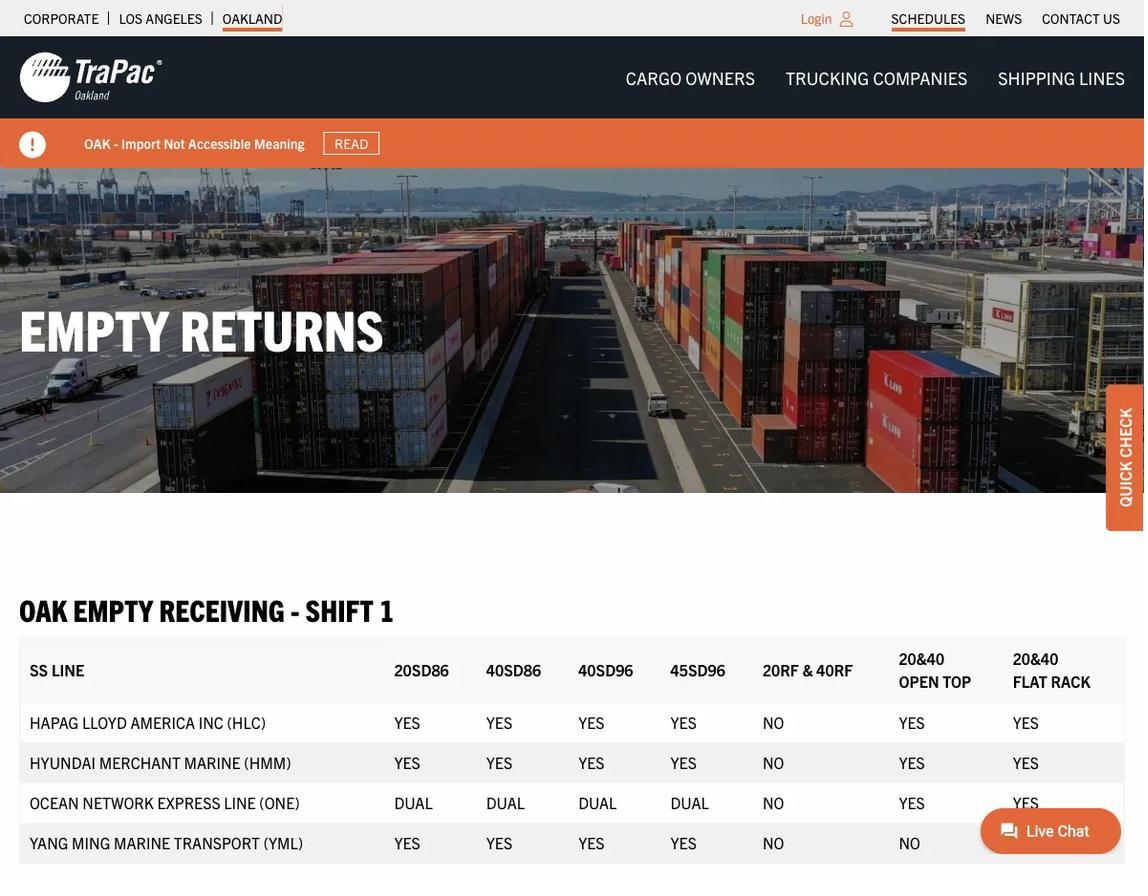 Task type: describe. For each thing, give the bounding box(es) containing it.
corporate
[[24, 10, 99, 27]]

&
[[803, 660, 813, 679]]

angeles
[[146, 10, 203, 27]]

ocean
[[30, 793, 79, 812]]

shipping
[[999, 66, 1076, 88]]

accessible
[[188, 134, 251, 152]]

empty
[[73, 591, 153, 628]]

(hlc)
[[227, 713, 266, 732]]

oak - import not accessible meaning
[[84, 134, 305, 152]]

cargo owners link
[[611, 58, 771, 97]]

hyundai merchant marine (hmm)
[[30, 753, 291, 772]]

yang ming marine transport (yml)
[[30, 833, 303, 852]]

20rf
[[763, 660, 799, 679]]

oakland
[[223, 10, 283, 27]]

menu bar inside banner
[[611, 58, 1141, 97]]

news link
[[986, 5, 1022, 32]]

trucking companies
[[786, 66, 968, 88]]

receiving
[[159, 591, 285, 628]]

1 horizontal spatial -
[[291, 591, 300, 628]]

empty
[[19, 293, 169, 363]]

read
[[335, 135, 369, 152]]

rack
[[1051, 672, 1091, 691]]

los angeles
[[119, 10, 203, 27]]

marine for (hmm)
[[184, 753, 241, 772]]

quick check link
[[1106, 385, 1145, 531]]

40sd86
[[486, 660, 541, 679]]

oakland link
[[223, 5, 283, 32]]

2 dual from the left
[[486, 793, 525, 812]]

(yml)
[[264, 833, 303, 852]]

los
[[119, 10, 143, 27]]

transport
[[174, 833, 260, 852]]

read link
[[324, 132, 380, 155]]

express
[[157, 793, 221, 812]]

empty returns
[[19, 293, 384, 363]]

schedules
[[892, 10, 966, 27]]

companies
[[873, 66, 968, 88]]

hapag
[[30, 713, 79, 732]]

3 dual from the left
[[579, 793, 617, 812]]

network
[[83, 793, 154, 812]]

open
[[899, 672, 940, 691]]

ming
[[72, 833, 110, 852]]

oak for oak empty receiving                - shift 1
[[19, 591, 67, 628]]

banner containing cargo owners
[[0, 36, 1145, 168]]

1 dual from the left
[[394, 793, 433, 812]]

1
[[380, 591, 394, 628]]

no for yang ming marine transport (yml)
[[763, 833, 784, 852]]

menu bar containing schedules
[[882, 5, 1131, 32]]

oak empty receiving                - shift 1
[[19, 591, 394, 628]]

hapag lloyd america inc (hlc)
[[30, 713, 266, 732]]

45sd96
[[671, 660, 726, 679]]

20&40 open top
[[899, 649, 972, 691]]

not
[[164, 134, 185, 152]]



Task type: locate. For each thing, give the bounding box(es) containing it.
menu bar containing cargo owners
[[611, 58, 1141, 97]]

40sd96
[[579, 660, 634, 679]]

login
[[801, 10, 832, 27]]

marine down ocean network express line (one)
[[114, 833, 170, 852]]

20&40 up open
[[899, 649, 945, 668]]

oak inside banner
[[84, 134, 111, 152]]

yes
[[394, 713, 421, 732], [486, 713, 513, 732], [579, 713, 605, 732], [671, 713, 697, 732], [899, 713, 925, 732], [1013, 713, 1039, 732], [394, 753, 421, 772], [486, 753, 513, 772], [579, 753, 605, 772], [671, 753, 697, 772], [899, 753, 925, 772], [1013, 753, 1039, 772], [899, 793, 925, 812], [1013, 793, 1039, 812], [394, 833, 421, 852], [486, 833, 513, 852], [579, 833, 605, 852], [671, 833, 697, 852]]

0 horizontal spatial marine
[[114, 833, 170, 852]]

light image
[[840, 11, 853, 27]]

lines
[[1080, 66, 1125, 88]]

0 vertical spatial oak
[[84, 134, 111, 152]]

no for hyundai merchant marine (hmm)
[[763, 753, 784, 772]]

oak for oak - import not accessible meaning
[[84, 134, 111, 152]]

20rf & 40rf
[[763, 660, 853, 679]]

2 20&40 from the left
[[1013, 649, 1059, 668]]

dual
[[394, 793, 433, 812], [486, 793, 525, 812], [579, 793, 617, 812], [671, 793, 709, 812]]

no
[[763, 713, 784, 732], [763, 753, 784, 772], [763, 793, 784, 812], [763, 833, 784, 852], [899, 833, 921, 852], [1013, 833, 1035, 852]]

1 vertical spatial -
[[291, 591, 300, 628]]

20&40 up flat on the right of page
[[1013, 649, 1059, 668]]

(one)
[[259, 793, 300, 812]]

1 horizontal spatial oak
[[84, 134, 111, 152]]

menu bar down the light icon
[[611, 58, 1141, 97]]

0 vertical spatial menu bar
[[882, 5, 1131, 32]]

top
[[943, 672, 972, 691]]

contact us link
[[1042, 5, 1121, 32]]

returns
[[180, 293, 384, 363]]

20&40
[[899, 649, 945, 668], [1013, 649, 1059, 668]]

trucking companies link
[[771, 58, 983, 97]]

quick check
[[1116, 408, 1135, 508]]

line right ss
[[52, 660, 84, 679]]

-
[[114, 134, 118, 152], [291, 591, 300, 628]]

0 horizontal spatial oak
[[19, 591, 67, 628]]

merchant
[[99, 753, 181, 772]]

check
[[1116, 408, 1135, 458]]

20&40 for flat
[[1013, 649, 1059, 668]]

4 dual from the left
[[671, 793, 709, 812]]

marine for transport
[[114, 833, 170, 852]]

- left import
[[114, 134, 118, 152]]

marine down inc
[[184, 753, 241, 772]]

(hmm)
[[244, 753, 291, 772]]

trucking
[[786, 66, 869, 88]]

0 horizontal spatial -
[[114, 134, 118, 152]]

oak left import
[[84, 134, 111, 152]]

0 vertical spatial -
[[114, 134, 118, 152]]

1 vertical spatial oak
[[19, 591, 67, 628]]

ss
[[30, 660, 48, 679]]

ocean network express line (one)
[[30, 793, 300, 812]]

20sd86
[[394, 660, 449, 679]]

20&40 for open
[[899, 649, 945, 668]]

ss line
[[30, 660, 84, 679]]

40rf
[[817, 660, 853, 679]]

menu bar
[[882, 5, 1131, 32], [611, 58, 1141, 97]]

schedules link
[[892, 5, 966, 32]]

menu bar up shipping
[[882, 5, 1131, 32]]

20&40 flat rack
[[1013, 649, 1091, 691]]

1 vertical spatial menu bar
[[611, 58, 1141, 97]]

0 vertical spatial marine
[[184, 753, 241, 772]]

oakland image
[[19, 51, 163, 104]]

banner
[[0, 36, 1145, 168]]

marine
[[184, 753, 241, 772], [114, 833, 170, 852]]

solid image
[[19, 131, 46, 158]]

1 horizontal spatial line
[[224, 793, 256, 812]]

owners
[[686, 66, 755, 88]]

0 horizontal spatial line
[[52, 660, 84, 679]]

shipping lines link
[[983, 58, 1141, 97]]

contact
[[1042, 10, 1100, 27]]

20&40 inside 20&40 flat rack
[[1013, 649, 1059, 668]]

oak up ss
[[19, 591, 67, 628]]

1 vertical spatial marine
[[114, 833, 170, 852]]

- left 'shift' in the bottom left of the page
[[291, 591, 300, 628]]

shift
[[306, 591, 374, 628]]

yang
[[30, 833, 68, 852]]

0 horizontal spatial 20&40
[[899, 649, 945, 668]]

no for hapag lloyd america inc (hlc)
[[763, 713, 784, 732]]

flat
[[1013, 672, 1048, 691]]

import
[[121, 134, 161, 152]]

los angeles link
[[119, 5, 203, 32]]

inc
[[199, 713, 224, 732]]

line
[[52, 660, 84, 679], [224, 793, 256, 812]]

hyundai
[[30, 753, 96, 772]]

20&40 inside 20&40 open top
[[899, 649, 945, 668]]

contact us
[[1042, 10, 1121, 27]]

oak
[[84, 134, 111, 152], [19, 591, 67, 628]]

lloyd
[[82, 713, 127, 732]]

meaning
[[254, 134, 305, 152]]

cargo owners
[[626, 66, 755, 88]]

cargo
[[626, 66, 682, 88]]

1 horizontal spatial marine
[[184, 753, 241, 772]]

1 horizontal spatial 20&40
[[1013, 649, 1059, 668]]

1 vertical spatial line
[[224, 793, 256, 812]]

no for ocean network express line (one)
[[763, 793, 784, 812]]

1 20&40 from the left
[[899, 649, 945, 668]]

corporate link
[[24, 5, 99, 32]]

line left the (one)
[[224, 793, 256, 812]]

news
[[986, 10, 1022, 27]]

shipping lines
[[999, 66, 1125, 88]]

0 vertical spatial line
[[52, 660, 84, 679]]

america
[[130, 713, 195, 732]]

quick
[[1116, 462, 1135, 508]]

login link
[[801, 10, 832, 27]]

us
[[1103, 10, 1121, 27]]



Task type: vqa. For each thing, say whether or not it's contained in the screenshot.
40SD96
yes



